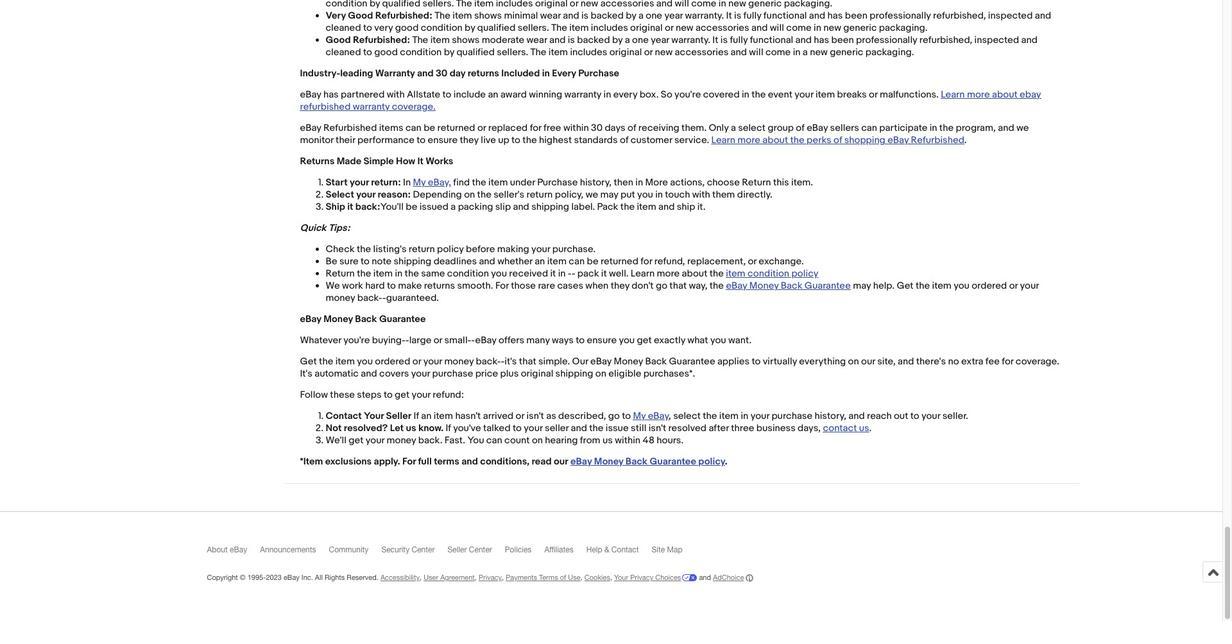 Task type: describe. For each thing, give the bounding box(es) containing it.
0 vertical spatial go
[[656, 280, 668, 292]]

go inside "contact your seller if an item hasn't arrived or isn't as described, go to my ebay , select the item in your purchase history, and reach out to your seller. not resolved? let us know. if you've talked to your seller and the issue still isn't resolved after three business days, contact us . we'll get your money back. fast. you can count on hearing from us within 48 hours."
[[609, 410, 620, 423]]

the item shows minimal wear and is backed by a one year warranty. it is fully functional and has been professionally refurbished, inspected and cleaned to very good condition by qualified sellers. the item includes original or new accessories and will come in new generic packaging.
[[326, 10, 1052, 34]]

includes inside the item shows moderate wear and is backed by a one year warranty. it is fully functional and has been professionally refurbished, inspected and cleaned to good condition by qualified sellers. the item includes original or new accessories and will come in a new generic packaging.
[[570, 46, 608, 59]]

to inside check the listing's return policy before making your purchase. be sure to note shipping deadlines and whether an item can be returned for refund, replacement, or exchange. return the item in the same condition you received it in -- pack it well. learn more about the item condition policy
[[361, 256, 370, 268]]

to right the hard
[[387, 280, 396, 292]]

you inside may help. get the item you ordered or your money back--guaranteed.
[[954, 280, 970, 292]]

or inside may help. get the item you ordered or your money back--guaranteed.
[[1010, 280, 1018, 292]]

0 horizontal spatial isn't
[[527, 410, 544, 423]]

condition right replacement,
[[748, 268, 790, 280]]

ebay refurbished items can be returned or replaced for free within 30 days of receiving them. only a select group of ebay sellers can participate in the program, and we monitor their performance to ensure they live up to the highest standards of customer service.
[[300, 122, 1029, 147]]

to right up at the left top
[[512, 134, 521, 147]]

learn for learn more about the perks of shopping ebay refurbished .
[[712, 134, 736, 147]]

described,
[[559, 410, 606, 423]]

is up the item shows moderate wear and is backed by a one year warranty. it is fully functional and has been professionally refurbished, inspected and cleaned to good condition by qualified sellers. the item includes original or new accessories and will come in a new generic packaging. in the top of the page
[[735, 10, 742, 22]]

it inside the start your return: in my ebay, find the item under purchase history, then in more actions, choose return this item. select your reason: depending on the seller's return policy, we may put you in touch with them directly. ship it back: you'll be issued a packing slip and shipping label. pack the item and ship it.
[[347, 201, 353, 213]]

purchase for under
[[537, 177, 578, 189]]

to right steps
[[384, 389, 393, 401]]

the up day
[[435, 10, 451, 22]]

very
[[326, 10, 346, 22]]

by left moderate
[[465, 22, 475, 34]]

hearing
[[545, 435, 578, 447]]

industry-
[[300, 68, 340, 80]]

2 horizontal spatial policy
[[792, 268, 819, 280]]

packaging. for a
[[866, 46, 915, 59]]

perks
[[807, 134, 832, 147]]

be inside the start your return: in my ebay, find the item under purchase history, then in more actions, choose return this item. select your reason: depending on the seller's return policy, we may put you in touch with them directly. ship it back: you'll be issued a packing slip and shipping label. pack the item and ship it.
[[406, 201, 418, 213]]

returned inside ebay refurbished items can be returned or replaced for free within 30 days of receiving them. only a select group of ebay sellers can participate in the program, and we monitor their performance to ensure they live up to the highest standards of customer service.
[[438, 122, 475, 134]]

your inside "contact your seller if an item hasn't arrived or isn't as described, go to my ebay , select the item in your purchase history, and reach out to your seller. not resolved? let us know. if you've talked to your seller and the issue still isn't resolved after three business days, contact us . we'll get your money back. fast. you can count on hearing from us within 48 hours."
[[364, 410, 384, 423]]

, left user
[[420, 574, 422, 582]]

user
[[424, 574, 439, 582]]

1 horizontal spatial your
[[614, 574, 629, 582]]

come inside the item shows moderate wear and is backed by a one year warranty. it is fully functional and has been professionally refurbished, inspected and cleaned to good condition by qualified sellers. the item includes original or new accessories and will come in a new generic packaging.
[[766, 46, 791, 59]]

0 vertical spatial refurbished:
[[375, 10, 433, 22]]

1 vertical spatial ensure
[[587, 335, 617, 347]]

contact inside "contact your seller if an item hasn't arrived or isn't as described, go to my ebay , select the item in your purchase history, and reach out to your seller. not resolved? let us know. if you've talked to your seller and the issue still isn't resolved after three business days, contact us . we'll get your money back. fast. you can count on hearing from us within 48 hours."
[[326, 410, 362, 423]]

an inside check the listing's return policy before making your purchase. be sure to note shipping deadlines and whether an item can be returned for refund, replacement, or exchange. return the item in the same condition you received it in -- pack it well. learn more about the item condition policy
[[535, 256, 545, 268]]

warranty. for new
[[685, 10, 724, 22]]

security center link
[[382, 546, 448, 561]]

ebay up whatever
[[300, 313, 322, 326]]

0 vertical spatial policy
[[437, 243, 464, 256]]

quick tips:
[[300, 222, 350, 234]]

item inside may help. get the item you ordered or your money back--guaranteed.
[[933, 280, 952, 292]]

many
[[527, 335, 550, 347]]

about for the
[[763, 134, 789, 147]]

year for new
[[651, 34, 670, 46]]

to right ways
[[576, 335, 585, 347]]

in inside "contact your seller if an item hasn't arrived or isn't as described, go to my ebay , select the item in your purchase history, and reach out to your seller. not resolved? let us know. if you've talked to your seller and the issue still isn't resolved after three business days, contact us . we'll get your money back. fast. you can count on hearing from us within 48 hours."
[[741, 410, 749, 423]]

terms
[[539, 574, 558, 582]]

come inside "the item shows minimal wear and is backed by a one year warranty. it is fully functional and has been professionally refurbished, inspected and cleaned to very good condition by qualified sellers. the item includes original or new accessories and will come in new generic packaging."
[[787, 22, 812, 34]]

a inside "the item shows minimal wear and is backed by a one year warranty. it is fully functional and has been professionally refurbished, inspected and cleaned to very good condition by qualified sellers. the item includes original or new accessories and will come in new generic packaging."
[[639, 10, 644, 22]]

will inside "the item shows minimal wear and is backed by a one year warranty. it is fully functional and has been professionally refurbished, inspected and cleaned to very good condition by qualified sellers. the item includes original or new accessories and will come in new generic packaging."
[[770, 22, 785, 34]]

return inside the start your return: in my ebay, find the item under purchase history, then in more actions, choose return this item. select your reason: depending on the seller's return policy, we may put you in touch with them directly. ship it back: you'll be issued a packing slip and shipping label. pack the item and ship it.
[[742, 177, 771, 189]]

in inside "the item shows minimal wear and is backed by a one year warranty. it is fully functional and has been professionally refurbished, inspected and cleaned to very good condition by qualified sellers. the item includes original or new accessories and will come in new generic packaging."
[[814, 22, 822, 34]]

money inside 'get the item you ordered or your money back--it's that simple. our ebay money back guarantee applies to virtually everything on our site, and there's no extra fee for coverage. it's automatic and covers your purchase price plus original shipping on eligible purchases*.'
[[445, 356, 474, 368]]

you inside the start your return: in my ebay, find the item under purchase history, then in more actions, choose return this item. select your reason: depending on the seller's return policy, we may put you in touch with them directly. ship it back: you'll be issued a packing slip and shipping label. pack the item and ship it.
[[638, 189, 653, 201]]

live
[[481, 134, 496, 147]]

exclusions
[[325, 456, 372, 468]]

free
[[544, 122, 561, 134]]

warranty
[[375, 68, 415, 80]]

it.
[[698, 201, 706, 213]]

rights
[[325, 574, 345, 582]]

ebay left inc.
[[284, 574, 300, 582]]

1 horizontal spatial warranty
[[565, 89, 602, 101]]

whatever you're buying--large or small--ebay offers many ways to ensure you get exactly what you want.
[[300, 335, 752, 347]]

more for ebay
[[968, 89, 990, 101]]

1 vertical spatial refurbished:
[[353, 34, 410, 46]]

sellers. inside the item shows moderate wear and is backed by a one year warranty. it is fully functional and has been professionally refurbished, inspected and cleaned to good condition by qualified sellers. the item includes original or new accessories and will come in a new generic packaging.
[[497, 46, 529, 59]]

refurbished, for the item shows moderate wear and is backed by a one year warranty. it is fully functional and has been professionally refurbished, inspected and cleaned to good condition by qualified sellers. the item includes original or new accessories and will come in a new generic packaging.
[[920, 34, 973, 46]]

get inside may help. get the item you ordered or your money back--guaranteed.
[[897, 280, 914, 292]]

your inside check the listing's return policy before making your purchase. be sure to note shipping deadlines and whether an item can be returned for refund, replacement, or exchange. return the item in the same condition you received it in -- pack it well. learn more about the item condition policy
[[532, 243, 551, 256]]

it's
[[505, 356, 517, 368]]

ebay down replacement,
[[726, 280, 748, 292]]

inspected for the item shows minimal wear and is backed by a one year warranty. it is fully functional and has been professionally refurbished, inspected and cleaned to very good condition by qualified sellers. the item includes original or new accessories and will come in new generic packaging.
[[989, 10, 1033, 22]]

1 horizontal spatial it
[[551, 268, 556, 280]]

0 horizontal spatial returns
[[424, 280, 455, 292]]

to up works
[[417, 134, 426, 147]]

they inside ebay refurbished items can be returned or replaced for free within 30 days of receiving them. only a select group of ebay sellers can participate in the program, and we monitor their performance to ensure they live up to the highest standards of customer service.
[[460, 134, 479, 147]]

2 horizontal spatial .
[[965, 134, 967, 147]]

on inside the start your return: in my ebay, find the item under purchase history, then in more actions, choose return this item. select your reason: depending on the seller's return policy, we may put you in touch with them directly. ship it back: you'll be issued a packing slip and shipping label. pack the item and ship it.
[[464, 189, 475, 201]]

community link
[[329, 546, 382, 561]]

follow
[[300, 389, 328, 401]]

get inside "contact your seller if an item hasn't arrived or isn't as described, go to my ebay , select the item in your purchase history, and reach out to your seller. not resolved? let us know. if you've talked to your seller and the issue still isn't resolved after three business days, contact us . we'll get your money back. fast. you can count on hearing from us within 48 hours."
[[349, 435, 364, 447]]

of left use
[[560, 574, 566, 582]]

return inside check the listing's return policy before making your purchase. be sure to note shipping deadlines and whether an item can be returned for refund, replacement, or exchange. return the item in the same condition you received it in -- pack it well. learn more about the item condition policy
[[409, 243, 435, 256]]

0 horizontal spatial you're
[[344, 335, 370, 347]]

guarantee left help.
[[805, 280, 851, 292]]

days,
[[798, 423, 821, 435]]

ebay left the sellers on the top of page
[[807, 122, 828, 134]]

replaced
[[488, 122, 528, 134]]

or inside 'get the item you ordered or your money back--it's that simple. our ebay money back guarantee applies to virtually everything on our site, and there's no extra fee for coverage. it's automatic and covers your purchase price plus original shipping on eligible purchases*.'
[[413, 356, 421, 368]]

hard
[[365, 280, 385, 292]]

on inside "contact your seller if an item hasn't arrived or isn't as described, go to my ebay , select the item in your purchase history, and reach out to your seller. not resolved? let us know. if you've talked to your seller and the issue still isn't resolved after three business days, contact us . we'll get your money back. fast. you can count on hearing from us within 48 hours."
[[532, 435, 543, 447]]

for inside check the listing's return policy before making your purchase. be sure to note shipping deadlines and whether an item can be returned for refund, replacement, or exchange. return the item in the same condition you received it in -- pack it well. learn more about the item condition policy
[[641, 256, 653, 268]]

in
[[403, 177, 411, 189]]

0 horizontal spatial us
[[406, 423, 416, 435]]

it for and
[[713, 34, 719, 46]]

can inside "contact your seller if an item hasn't arrived or isn't as described, go to my ebay , select the item in your purchase history, and reach out to your seller. not resolved? let us know. if you've talked to your seller and the issue still isn't resolved after three business days, contact us . we'll get your money back. fast. you can count on hearing from us within 48 hours."
[[487, 435, 503, 447]]

1 privacy from the left
[[479, 574, 502, 582]]

money down exchange.
[[750, 280, 779, 292]]

everything
[[800, 356, 846, 368]]

and adchoice
[[698, 574, 744, 582]]

actions,
[[670, 177, 705, 189]]

virtually
[[763, 356, 797, 368]]

group
[[768, 122, 794, 134]]

1 vertical spatial good
[[326, 34, 351, 46]]

fee
[[986, 356, 1000, 368]]

or inside ebay refurbished items can be returned or replaced for free within 30 days of receiving them. only a select group of ebay sellers can participate in the program, and we monitor their performance to ensure they live up to the highest standards of customer service.
[[478, 122, 486, 134]]

has for a
[[814, 34, 830, 46]]

shipping inside the start your return: in my ebay, find the item under purchase history, then in more actions, choose return this item. select your reason: depending on the seller's return policy, we may put you in touch with them directly. ship it back: you'll be issued a packing slip and shipping label. pack the item and ship it.
[[532, 201, 570, 213]]

condition down before
[[447, 268, 489, 280]]

for inside ebay refurbished items can be returned or replaced for free within 30 days of receiving them. only a select group of ebay sellers can participate in the program, and we monitor their performance to ensure they live up to the highest standards of customer service.
[[530, 122, 542, 134]]

leading
[[340, 68, 373, 80]]

let
[[390, 423, 404, 435]]

start
[[326, 177, 348, 189]]

may inside may help. get the item you ordered or your money back--guaranteed.
[[853, 280, 872, 292]]

item condition policy link
[[726, 268, 819, 280]]

0 horizontal spatial our
[[554, 456, 569, 468]]

ebay money back guarantee
[[300, 313, 426, 326]]

0 horizontal spatial if
[[414, 410, 419, 423]]

we for policy,
[[586, 189, 598, 201]]

1 horizontal spatial isn't
[[649, 423, 667, 435]]

label.
[[572, 201, 595, 213]]

very good refurbished:
[[326, 10, 433, 22]]

1 horizontal spatial for
[[496, 280, 509, 292]]

1 vertical spatial contact
[[612, 546, 639, 555]]

original inside 'get the item you ordered or your money back--it's that simple. our ebay money back guarantee applies to virtually everything on our site, and there's no extra fee for coverage. it's automatic and covers your purchase price plus original shipping on eligible purchases*.'
[[521, 368, 554, 380]]

purchase inside 'get the item you ordered or your money back--it's that simple. our ebay money back guarantee applies to virtually everything on our site, and there's no extra fee for coverage. it's automatic and covers your purchase price plus original shipping on eligible purchases*.'
[[432, 368, 473, 380]]

within inside ebay refurbished items can be returned or replaced for free within 30 days of receiving them. only a select group of ebay sellers can participate in the program, and we monitor their performance to ensure they live up to the highest standards of customer service.
[[564, 122, 589, 134]]

highest
[[539, 134, 572, 147]]

with inside the start your return: in my ebay, find the item under purchase history, then in more actions, choose return this item. select your reason: depending on the seller's return policy, we may put you in touch with them directly. ship it back: you'll be issued a packing slip and shipping label. pack the item and ship it.
[[693, 189, 711, 201]]

can right the sellers on the top of page
[[862, 122, 878, 134]]

0 vertical spatial you're
[[675, 89, 701, 101]]

covers
[[379, 368, 409, 380]]

, left privacy 'link'
[[475, 574, 477, 582]]

whatever
[[300, 335, 341, 347]]

we work hard to make returns smooth. for those rare cases when they don't go that way, the ebay money back guarantee
[[326, 280, 851, 292]]

very
[[374, 22, 393, 34]]

center for seller center
[[469, 546, 492, 555]]

shipping inside 'get the item you ordered or your money back--it's that simple. our ebay money back guarantee applies to virtually everything on our site, and there's no extra fee for coverage. it's automatic and covers your purchase price plus original shipping on eligible purchases*.'
[[556, 368, 594, 380]]

our inside 'get the item you ordered or your money back--it's that simple. our ebay money back guarantee applies to virtually everything on our site, and there's no extra fee for coverage. it's automatic and covers your purchase price plus original shipping on eligible purchases*.'
[[862, 356, 876, 368]]

back inside 'get the item you ordered or your money back--it's that simple. our ebay money back guarantee applies to virtually everything on our site, and there's no extra fee for coverage. it's automatic and covers your purchase price plus original shipping on eligible purchases*.'
[[646, 356, 667, 368]]

0 vertical spatial good
[[348, 10, 373, 22]]

or inside check the listing's return policy before making your purchase. be sure to note shipping deadlines and whether an item can be returned for refund, replacement, or exchange. return the item in the same condition you received it in -- pack it well. learn more about the item condition policy
[[748, 256, 757, 268]]

you inside check the listing's return policy before making your purchase. be sure to note shipping deadlines and whether an item can be returned for refund, replacement, or exchange. return the item in the same condition you received it in -- pack it well. learn more about the item condition policy
[[491, 268, 507, 280]]

item.
[[792, 177, 814, 189]]

purchases*.
[[644, 368, 696, 380]]

refund,
[[655, 256, 685, 268]]

learn more about ebay refurbished warranty coverage.
[[300, 89, 1042, 113]]

shows for by
[[474, 10, 502, 22]]

1 vertical spatial seller
[[448, 546, 467, 555]]

to right out
[[911, 410, 920, 423]]

find
[[453, 177, 470, 189]]

of right perks
[[834, 134, 843, 147]]

one for or
[[632, 34, 649, 46]]

to right talked at the bottom
[[513, 423, 522, 435]]

professionally for in
[[870, 10, 931, 22]]

smooth.
[[457, 280, 493, 292]]

same
[[421, 268, 445, 280]]

know.
[[419, 423, 444, 435]]

back down 48
[[626, 456, 648, 468]]

hours.
[[657, 435, 684, 447]]

or inside "contact your seller if an item hasn't arrived or isn't as described, go to my ebay , select the item in your purchase history, and reach out to your seller. not resolved? let us know. if you've talked to your seller and the issue still isn't resolved after three business days, contact us . we'll get your money back. fast. you can count on hearing from us within 48 hours."
[[516, 410, 525, 423]]

my ebay link
[[633, 410, 669, 423]]

money up whatever
[[324, 313, 353, 326]]

on left eligible
[[596, 368, 607, 380]]

guarantee down "hours."
[[650, 456, 697, 468]]

about
[[207, 546, 228, 555]]

year for or
[[665, 10, 683, 22]]

the right the 'minimal'
[[552, 22, 567, 34]]

qualified inside the item shows moderate wear and is backed by a one year warranty. it is fully functional and has been professionally refurbished, inspected and cleaned to good condition by qualified sellers. the item includes original or new accessories and will come in a new generic packaging.
[[457, 46, 495, 59]]

them.
[[682, 122, 707, 134]]

guarantee inside 'get the item you ordered or your money back--it's that simple. our ebay money back guarantee applies to virtually everything on our site, and there's no extra fee for coverage. it's automatic and covers your purchase price plus original shipping on eligible purchases*.'
[[669, 356, 716, 368]]

contact us link
[[823, 423, 870, 435]]

, down help & contact link
[[611, 574, 613, 582]]

can inside check the listing's return policy before making your purchase. be sure to note shipping deadlines and whether an item can be returned for refund, replacement, or exchange. return the item in the same condition you received it in -- pack it well. learn more about the item condition policy
[[569, 256, 585, 268]]

before
[[466, 243, 495, 256]]

my inside "contact your seller if an item hasn't arrived or isn't as described, go to my ebay , select the item in your purchase history, and reach out to your seller. not resolved? let us know. if you've talked to your seller and the issue still isn't resolved after three business days, contact us . we'll get your money back. fast. you can count on hearing from us within 48 hours."
[[633, 410, 646, 423]]

you
[[468, 435, 484, 447]]

. inside "contact your seller if an item hasn't arrived or isn't as described, go to my ebay , select the item in your purchase history, and reach out to your seller. not resolved? let us know. if you've talked to your seller and the issue still isn't resolved after three business days, contact us . we'll get your money back. fast. you can count on hearing from us within 48 hours."
[[870, 423, 872, 435]]

check
[[326, 243, 355, 256]]

ebay down industry- at left top
[[300, 89, 321, 101]]

issue
[[606, 423, 629, 435]]

help & contact
[[587, 546, 639, 555]]

, left cookies
[[581, 574, 583, 582]]

0 horizontal spatial .
[[725, 456, 728, 468]]

coverage. inside 'get the item you ordered or your money back--it's that simple. our ebay money back guarantee applies to virtually everything on our site, and there's no extra fee for coverage. it's automatic and covers your purchase price plus original shipping on eligible purchases*.'
[[1016, 356, 1060, 368]]

seller center link
[[448, 546, 505, 561]]

guarantee down guaranteed.
[[379, 313, 426, 326]]

, left the payments
[[502, 574, 504, 582]]

coverage. inside learn more about ebay refurbished warranty coverage.
[[392, 101, 436, 113]]

on right everything
[[849, 356, 859, 368]]

is up the every
[[568, 34, 575, 46]]

issued
[[420, 201, 449, 213]]

more inside check the listing's return policy before making your purchase. be sure to note shipping deadlines and whether an item can be returned for refund, replacement, or exchange. return the item in the same condition you received it in -- pack it well. learn more about the item condition policy
[[657, 268, 680, 280]]

box.
[[640, 89, 659, 101]]

0 horizontal spatial it
[[418, 155, 424, 168]]

functional for will
[[764, 10, 807, 22]]

about inside check the listing's return policy before making your purchase. be sure to note shipping deadlines and whether an item can be returned for refund, replacement, or exchange. return the item in the same condition you received it in -- pack it well. learn more about the item condition policy
[[682, 268, 708, 280]]

return inside the start your return: in my ebay, find the item under purchase history, then in more actions, choose return this item. select your reason: depending on the seller's return policy, we may put you in touch with them directly. ship it back: you'll be issued a packing slip and shipping label. pack the item and ship it.
[[527, 189, 553, 201]]

follow these steps to get your refund:
[[300, 389, 464, 401]]

every
[[552, 68, 576, 80]]

buying-
[[372, 335, 406, 347]]

resolved?
[[344, 423, 388, 435]]

- inside 'get the item you ordered or your money back--it's that simple. our ebay money back guarantee applies to virtually everything on our site, and there's no extra fee for coverage. it's automatic and covers your purchase price plus original shipping on eligible purchases*.'
[[501, 356, 505, 368]]

about for ebay
[[993, 89, 1018, 101]]

monitor
[[300, 134, 334, 147]]

replacement,
[[688, 256, 746, 268]]

and inside ebay refurbished items can be returned or replaced for free within 30 days of receiving them. only a select group of ebay sellers can participate in the program, and we monitor their performance to ensure they live up to the highest standards of customer service.
[[998, 122, 1015, 134]]

back down exchange.
[[781, 280, 803, 292]]

use
[[568, 574, 581, 582]]

select inside ebay refurbished items can be returned or replaced for free within 30 days of receiving them. only a select group of ebay sellers can participate in the program, and we monitor their performance to ensure they live up to the highest standards of customer service.
[[738, 122, 766, 134]]

security center
[[382, 546, 435, 555]]

ordered inside 'get the item you ordered or your money back--it's that simple. our ebay money back guarantee applies to virtually everything on our site, and there's no extra fee for coverage. it's automatic and covers your purchase price plus original shipping on eligible purchases*.'
[[375, 356, 411, 368]]

ordered inside may help. get the item you ordered or your money back--guaranteed.
[[972, 280, 1008, 292]]

conditions,
[[480, 456, 530, 468]]

to left my ebay link
[[622, 410, 631, 423]]

cleaned for good
[[326, 46, 361, 59]]

2 horizontal spatial get
[[637, 335, 652, 347]]

more
[[646, 177, 668, 189]]

that inside 'get the item you ordered or your money back--it's that simple. our ebay money back guarantee applies to virtually everything on our site, and there's no extra fee for coverage. it's automatic and covers your purchase price plus original shipping on eligible purchases*.'
[[519, 356, 536, 368]]

announcements link
[[260, 546, 329, 561]]

be inside check the listing's return policy before making your purchase. be sure to note shipping deadlines and whether an item can be returned for refund, replacement, or exchange. return the item in the same condition you received it in -- pack it well. learn more about the item condition policy
[[587, 256, 599, 268]]

has for in
[[828, 10, 843, 22]]

automatic
[[315, 368, 359, 380]]

the right very
[[412, 34, 428, 46]]

ebay money back guarantee link
[[726, 280, 851, 292]]

is right the 'minimal'
[[582, 10, 589, 22]]

30 inside ebay refurbished items can be returned or replaced for free within 30 days of receiving them. only a select group of ebay sellers can participate in the program, and we monitor their performance to ensure they live up to the highest standards of customer service.
[[591, 122, 603, 134]]

generic for a
[[830, 46, 864, 59]]

ebay money back guarantee policy link
[[571, 456, 725, 468]]

ebay down from
[[571, 456, 592, 468]]

a inside ebay refurbished items can be returned or replaced for free within 30 days of receiving them. only a select group of ebay sellers can participate in the program, and we monitor their performance to ensure they live up to the highest standards of customer service.
[[731, 122, 736, 134]]

0 vertical spatial 30
[[436, 68, 448, 80]]

an inside "contact your seller if an item hasn't arrived or isn't as described, go to my ebay , select the item in your purchase history, and reach out to your seller. not resolved? let us know. if you've talked to your seller and the issue still isn't resolved after three business days, contact us . we'll get your money back. fast. you can count on hearing from us within 48 hours."
[[421, 410, 432, 423]]

ebay right the shopping
[[888, 134, 909, 147]]

inspected for the item shows moderate wear and is backed by a one year warranty. it is fully functional and has been professionally refurbished, inspected and cleaned to good condition by qualified sellers. the item includes original or new accessories and will come in a new generic packaging.
[[975, 34, 1020, 46]]

accessibility
[[381, 574, 420, 582]]

history, inside "contact your seller if an item hasn't arrived or isn't as described, go to my ebay , select the item in your purchase history, and reach out to your seller. not resolved? let us know. if you've talked to your seller and the issue still isn't resolved after three business days, contact us . we'll get your money back. fast. you can count on hearing from us within 48 hours."
[[815, 410, 847, 423]]

making
[[497, 243, 530, 256]]

pack
[[578, 268, 599, 280]]

or inside the item shows moderate wear and is backed by a one year warranty. it is fully functional and has been professionally refurbished, inspected and cleaned to good condition by qualified sellers. the item includes original or new accessories and will come in a new generic packaging.
[[644, 46, 653, 59]]

still
[[631, 423, 647, 435]]

ebay left offers
[[475, 335, 497, 347]]

sellers. inside "the item shows minimal wear and is backed by a one year warranty. it is fully functional and has been professionally refurbished, inspected and cleaned to very good condition by qualified sellers. the item includes original or new accessories and will come in new generic packaging."
[[518, 22, 549, 34]]

one for original
[[646, 10, 663, 22]]

accessories inside "the item shows minimal wear and is backed by a one year warranty. it is fully functional and has been professionally refurbished, inspected and cleaned to very good condition by qualified sellers. the item includes original or new accessories and will come in new generic packaging."
[[696, 22, 750, 34]]

service.
[[675, 134, 710, 147]]

of right "days" on the top
[[628, 122, 637, 134]]

money down from
[[594, 456, 624, 468]]

my inside the start your return: in my ebay, find the item under purchase history, then in more actions, choose return this item. select your reason: depending on the seller's return policy, we may put you in touch with them directly. ship it back: you'll be issued a packing slip and shipping label. pack the item and ship it.
[[413, 177, 426, 189]]

accessibility link
[[381, 574, 420, 582]]

sure
[[340, 256, 359, 268]]

accessories inside the item shows moderate wear and is backed by a one year warranty. it is fully functional and has been professionally refurbished, inspected and cleaned to good condition by qualified sellers. the item includes original or new accessories and will come in a new generic packaging.
[[675, 46, 729, 59]]

to inside 'get the item you ordered or your money back--it's that simple. our ebay money back guarantee applies to virtually everything on our site, and there's no extra fee for coverage. it's automatic and covers your purchase price plus original shipping on eligible purchases*.'
[[752, 356, 761, 368]]

by up ebay has partnered with allstate to include an award winning warranty in every box. so you're covered in the event your item breaks or malfunctions.
[[613, 34, 623, 46]]

back- inside 'get the item you ordered or your money back--it's that simple. our ebay money back guarantee applies to virtually everything on our site, and there's no extra fee for coverage. it's automatic and covers your purchase price plus original shipping on eligible purchases*.'
[[476, 356, 501, 368]]

2 horizontal spatial us
[[860, 423, 870, 435]]

0 vertical spatial returns
[[468, 68, 500, 80]]

1 horizontal spatial refurbished
[[911, 134, 965, 147]]



Task type: vqa. For each thing, say whether or not it's contained in the screenshot.
Up to 60% off Dell, direct from the brand link
no



Task type: locate. For each thing, give the bounding box(es) containing it.
covered
[[703, 89, 740, 101]]

work
[[342, 280, 363, 292]]

0 horizontal spatial an
[[421, 410, 432, 423]]

.
[[965, 134, 967, 147], [870, 423, 872, 435], [725, 456, 728, 468]]

reserved.
[[347, 574, 379, 582]]

professionally inside the item shows moderate wear and is backed by a one year warranty. it is fully functional and has been professionally refurbished, inspected and cleaned to good condition by qualified sellers. the item includes original or new accessories and will come in a new generic packaging.
[[857, 34, 918, 46]]

0 horizontal spatial coverage.
[[392, 101, 436, 113]]

get right help.
[[897, 280, 914, 292]]

choices
[[656, 574, 681, 582]]

shows inside the item shows moderate wear and is backed by a one year warranty. it is fully functional and has been professionally refurbished, inspected and cleaned to good condition by qualified sellers. the item includes original or new accessories and will come in a new generic packaging.
[[452, 34, 480, 46]]

read
[[532, 456, 552, 468]]

0 horizontal spatial select
[[674, 410, 701, 423]]

may
[[601, 189, 619, 201], [853, 280, 872, 292]]

an up back.
[[421, 410, 432, 423]]

0 vertical spatial back-
[[357, 292, 382, 304]]

0 vertical spatial learn
[[941, 89, 965, 101]]

copyright © 1995-2023 ebay inc. all rights reserved. accessibility , user agreement , privacy , payments terms of use , cookies , your privacy choices
[[207, 574, 681, 582]]

2 privacy from the left
[[631, 574, 654, 582]]

site map
[[652, 546, 683, 555]]

about ebay
[[207, 546, 247, 555]]

cleaned up leading
[[326, 46, 361, 59]]

1 vertical spatial for
[[403, 456, 416, 468]]

1 horizontal spatial policy
[[699, 456, 725, 468]]

three
[[731, 423, 755, 435]]

shipping down ways
[[556, 368, 594, 380]]

0 vertical spatial professionally
[[870, 10, 931, 22]]

you inside 'get the item you ordered or your money back--it's that simple. our ebay money back guarantee applies to virtually everything on our site, and there's no extra fee for coverage. it's automatic and covers your purchase price plus original shipping on eligible purchases*.'
[[357, 356, 373, 368]]

my
[[413, 177, 426, 189], [633, 410, 646, 423]]

return inside check the listing's return policy before making your purchase. be sure to note shipping deadlines and whether an item can be returned for refund, replacement, or exchange. return the item in the same condition you received it in -- pack it well. learn more about the item condition policy
[[326, 268, 355, 280]]

1 horizontal spatial return
[[527, 189, 553, 201]]

item
[[453, 10, 472, 22], [570, 22, 589, 34], [431, 34, 450, 46], [549, 46, 568, 59], [816, 89, 835, 101], [489, 177, 508, 189], [637, 201, 657, 213], [547, 256, 567, 268], [374, 268, 393, 280], [726, 268, 746, 280], [933, 280, 952, 292], [336, 356, 355, 368], [434, 410, 453, 423], [720, 410, 739, 423]]

warranty. up the item shows moderate wear and is backed by a one year warranty. it is fully functional and has been professionally refurbished, inspected and cleaned to good condition by qualified sellers. the item includes original or new accessories and will come in a new generic packaging. in the top of the page
[[685, 10, 724, 22]]

money inside 'get the item you ordered or your money back--it's that simple. our ebay money back guarantee applies to virtually everything on our site, and there's no extra fee for coverage. it's automatic and covers your purchase price plus original shipping on eligible purchases*.'
[[614, 356, 643, 368]]

1995-
[[248, 574, 266, 582]]

you're down 'ebay money back guarantee'
[[344, 335, 370, 347]]

map
[[667, 546, 683, 555]]

purchase.
[[553, 243, 596, 256]]

applies
[[718, 356, 750, 368]]

will inside the item shows moderate wear and is backed by a one year warranty. it is fully functional and has been professionally refurbished, inspected and cleaned to good condition by qualified sellers. the item includes original or new accessories and will come in a new generic packaging.
[[749, 46, 764, 59]]

return
[[527, 189, 553, 201], [409, 243, 435, 256]]

can right the items
[[406, 122, 422, 134]]

1 vertical spatial warranty.
[[672, 34, 711, 46]]

ebay has partnered with allstate to include an award winning warranty in every box. so you're covered in the event your item breaks or malfunctions.
[[300, 89, 941, 101]]

us right from
[[603, 435, 613, 447]]

refurbished down malfunctions. at the right
[[911, 134, 965, 147]]

award
[[501, 89, 527, 101]]

and inside check the listing's return policy before making your purchase. be sure to note shipping deadlines and whether an item can be returned for refund, replacement, or exchange. return the item in the same condition you received it in -- pack it well. learn more about the item condition policy
[[479, 256, 496, 268]]

good inside the item shows moderate wear and is backed by a one year warranty. it is fully functional and has been professionally refurbished, inspected and cleaned to good condition by qualified sellers. the item includes original or new accessories and will come in a new generic packaging.
[[374, 46, 398, 59]]

1 vertical spatial back-
[[476, 356, 501, 368]]

is up covered
[[721, 34, 728, 46]]

money up 'ebay money back guarantee'
[[326, 292, 355, 304]]

1 horizontal spatial they
[[611, 280, 630, 292]]

0 vertical spatial purchase
[[579, 68, 620, 80]]

of right group
[[796, 122, 805, 134]]

warranty inside learn more about ebay refurbished warranty coverage.
[[353, 101, 390, 113]]

0 horizontal spatial refurbished
[[324, 122, 377, 134]]

1 horizontal spatial go
[[656, 280, 668, 292]]

about inside learn more about ebay refurbished warranty coverage.
[[993, 89, 1018, 101]]

money down small-
[[445, 356, 474, 368]]

1 horizontal spatial purchase
[[579, 68, 620, 80]]

terms
[[434, 456, 460, 468]]

refurbished, inside "the item shows minimal wear and is backed by a one year warranty. it is fully functional and has been professionally refurbished, inspected and cleaned to very good condition by qualified sellers. the item includes original or new accessories and will come in new generic packaging."
[[934, 10, 986, 22]]

2 vertical spatial be
[[587, 256, 599, 268]]

the up included
[[531, 46, 547, 59]]

0 vertical spatial purchase
[[432, 368, 473, 380]]

purchase left contact at the bottom right
[[772, 410, 813, 423]]

has inside "the item shows minimal wear and is backed by a one year warranty. it is fully functional and has been professionally refurbished, inspected and cleaned to very good condition by qualified sellers. the item includes original or new accessories and will come in new generic packaging."
[[828, 10, 843, 22]]

refurbished inside ebay refurbished items can be returned or replaced for free within 30 days of receiving them. only a select group of ebay sellers can participate in the program, and we monitor their performance to ensure they live up to the highest standards of customer service.
[[324, 122, 377, 134]]

includes
[[591, 22, 628, 34], [570, 46, 608, 59]]

2 vertical spatial more
[[657, 268, 680, 280]]

original inside the item shows moderate wear and is backed by a one year warranty. it is fully functional and has been professionally refurbished, inspected and cleaned to good condition by qualified sellers. the item includes original or new accessories and will come in a new generic packaging.
[[610, 46, 642, 59]]

backed inside "the item shows minimal wear and is backed by a one year warranty. it is fully functional and has been professionally refurbished, inspected and cleaned to very good condition by qualified sellers. the item includes original or new accessories and will come in new generic packaging."
[[591, 10, 624, 22]]

2 horizontal spatial it
[[601, 268, 607, 280]]

0 horizontal spatial purchase
[[537, 177, 578, 189]]

1 cleaned from the top
[[326, 22, 361, 34]]

0 horizontal spatial seller
[[386, 410, 412, 423]]

my ebay, link
[[413, 177, 451, 189]]

get inside 'get the item you ordered or your money back--it's that simple. our ebay money back guarantee applies to virtually everything on our site, and there's no extra fee for coverage. it's automatic and covers your purchase price plus original shipping on eligible purchases*.'
[[300, 356, 317, 368]]

be right you'll
[[406, 201, 418, 213]]

back up the buying-
[[355, 313, 377, 326]]

go
[[656, 280, 668, 292], [609, 410, 620, 423]]

center for security center
[[412, 546, 435, 555]]

one up the item shows moderate wear and is backed by a one year warranty. it is fully functional and has been professionally refurbished, inspected and cleaned to good condition by qualified sellers. the item includes original or new accessories and will come in a new generic packaging. in the top of the page
[[646, 10, 663, 22]]

your inside may help. get the item you ordered or your money back--guaranteed.
[[1021, 280, 1039, 292]]

be
[[326, 256, 337, 268]]

extra
[[962, 356, 984, 368]]

the inside may help. get the item you ordered or your money back--guaranteed.
[[916, 280, 930, 292]]

directly.
[[738, 189, 773, 201]]

2 center from the left
[[469, 546, 492, 555]]

within
[[564, 122, 589, 134], [615, 435, 641, 447]]

0 vertical spatial coverage.
[[392, 101, 436, 113]]

wear down the 'minimal'
[[527, 34, 547, 46]]

can right you
[[487, 435, 503, 447]]

shows
[[474, 10, 502, 22], [452, 34, 480, 46]]

more inside learn more about ebay refurbished warranty coverage.
[[968, 89, 990, 101]]

warranty. inside "the item shows minimal wear and is backed by a one year warranty. it is fully functional and has been professionally refurbished, inspected and cleaned to very good condition by qualified sellers. the item includes original or new accessories and will come in new generic packaging."
[[685, 10, 724, 22]]

get down whatever
[[300, 356, 317, 368]]

in
[[814, 22, 822, 34], [793, 46, 801, 59], [542, 68, 550, 80], [604, 89, 611, 101], [742, 89, 750, 101], [930, 122, 938, 134], [636, 177, 643, 189], [656, 189, 663, 201], [395, 268, 403, 280], [558, 268, 566, 280], [741, 410, 749, 423]]

more right the only
[[738, 134, 761, 147]]

sellers.
[[518, 22, 549, 34], [497, 46, 529, 59]]

returned up when
[[601, 256, 639, 268]]

1 horizontal spatial ensure
[[587, 335, 617, 347]]

1 vertical spatial be
[[406, 201, 418, 213]]

history, inside the start your return: in my ebay, find the item under purchase history, then in more actions, choose return this item. select your reason: depending on the seller's return policy, we may put you in touch with them directly. ship it back: you'll be issued a packing slip and shipping label. pack the item and ship it.
[[580, 177, 612, 189]]

more up 'program,'
[[968, 89, 990, 101]]

breaks
[[838, 89, 867, 101]]

start your return: in my ebay, find the item under purchase history, then in more actions, choose return this item. select your reason: depending on the seller's return policy, we may put you in touch with them directly. ship it back: you'll be issued a packing slip and shipping label. pack the item and ship it.
[[326, 177, 814, 213]]

0 vertical spatial includes
[[591, 22, 628, 34]]

coverage.
[[392, 101, 436, 113], [1016, 356, 1060, 368]]

received
[[509, 268, 548, 280]]

to left very
[[363, 22, 372, 34]]

includes inside "the item shows minimal wear and is backed by a one year warranty. it is fully functional and has been professionally refurbished, inspected and cleaned to very good condition by qualified sellers. the item includes original or new accessories and will come in new generic packaging."
[[591, 22, 628, 34]]

us right let
[[406, 423, 416, 435]]

0 horizontal spatial within
[[564, 122, 589, 134]]

condition inside "the item shows minimal wear and is backed by a one year warranty. it is fully functional and has been professionally refurbished, inspected and cleaned to very good condition by qualified sellers. the item includes original or new accessories and will come in new generic packaging."
[[421, 22, 463, 34]]

then
[[614, 177, 634, 189]]

it right ship
[[347, 201, 353, 213]]

1 vertical spatial get
[[395, 389, 410, 401]]

we for and
[[1017, 122, 1029, 134]]

refurbished: up good refurbished:
[[375, 10, 433, 22]]

0 horizontal spatial history,
[[580, 177, 612, 189]]

. right participate
[[965, 134, 967, 147]]

this
[[774, 177, 790, 189]]

1 vertical spatial purchase
[[772, 410, 813, 423]]

refurbished down refurbished
[[324, 122, 377, 134]]

may inside the start your return: in my ebay, find the item under purchase history, then in more actions, choose return this item. select your reason: depending on the seller's return policy, we may put you in touch with them directly. ship it back: you'll be issued a packing slip and shipping label. pack the item and ship it.
[[601, 189, 619, 201]]

center right "security"
[[412, 546, 435, 555]]

*item
[[300, 456, 323, 468]]

condition
[[421, 22, 463, 34], [400, 46, 442, 59], [447, 268, 489, 280], [748, 268, 790, 280]]

1 vertical spatial backed
[[577, 34, 610, 46]]

been for in
[[845, 10, 868, 22]]

1 horizontal spatial our
[[862, 356, 876, 368]]

1 horizontal spatial be
[[424, 122, 435, 134]]

learn up 'program,'
[[941, 89, 965, 101]]

your
[[364, 410, 384, 423], [614, 574, 629, 582]]

1 horizontal spatial returns
[[468, 68, 500, 80]]

returned inside check the listing's return policy before making your purchase. be sure to note shipping deadlines and whether an item can be returned for refund, replacement, or exchange. return the item in the same condition you received it in -- pack it well. learn more about the item condition policy
[[601, 256, 639, 268]]

ebay right about
[[230, 546, 247, 555]]

announcements
[[260, 546, 316, 555]]

small-
[[445, 335, 472, 347]]

2 vertical spatial learn
[[631, 268, 655, 280]]

- inside may help. get the item you ordered or your money back--guaranteed.
[[382, 292, 386, 304]]

returned left "live"
[[438, 122, 475, 134]]

by up day
[[444, 46, 455, 59]]

an right whether
[[535, 256, 545, 268]]

for inside 'get the item you ordered or your money back--it's that simple. our ebay money back guarantee applies to virtually everything on our site, and there's no extra fee for coverage. it's automatic and covers your purchase price plus original shipping on eligible purchases*.'
[[1002, 356, 1014, 368]]

good up "warranty"
[[374, 46, 398, 59]]

shows for qualified
[[452, 34, 480, 46]]

seller inside "contact your seller if an item hasn't arrived or isn't as described, go to my ebay , select the item in your purchase history, and reach out to your seller. not resolved? let us know. if you've talked to your seller and the issue still isn't resolved after three business days, contact us . we'll get your money back. fast. you can count on hearing from us within 48 hours."
[[386, 410, 412, 423]]

learn inside check the listing's return policy before making your purchase. be sure to note shipping deadlines and whether an item can be returned for refund, replacement, or exchange. return the item in the same condition you received it in -- pack it well. learn more about the item condition policy
[[631, 268, 655, 280]]

0 vertical spatial been
[[845, 10, 868, 22]]

agreement
[[441, 574, 475, 582]]

1 vertical spatial with
[[693, 189, 711, 201]]

so
[[661, 89, 673, 101]]

purchase right under
[[537, 177, 578, 189]]

1 vertical spatial returned
[[601, 256, 639, 268]]

about right don't
[[682, 268, 708, 280]]

main content
[[133, 0, 1090, 496]]

my right 'in'
[[413, 177, 426, 189]]

year inside "the item shows minimal wear and is backed by a one year warranty. it is fully functional and has been professionally refurbished, inspected and cleaned to very good condition by qualified sellers. the item includes original or new accessories and will come in new generic packaging."
[[665, 10, 683, 22]]

ship
[[326, 201, 345, 213]]

payments
[[506, 574, 537, 582]]

0 horizontal spatial with
[[387, 89, 405, 101]]

1 vertical spatial about
[[763, 134, 789, 147]]

about up this
[[763, 134, 789, 147]]

days
[[605, 122, 626, 134]]

within left 48
[[615, 435, 641, 447]]

fully for accessories
[[744, 10, 762, 22]]

get the item you ordered or your money back--it's that simple. our ebay money back guarantee applies to virtually everything on our site, and there's no extra fee for coverage. it's automatic and covers your purchase price plus original shipping on eligible purchases*.
[[300, 356, 1060, 380]]

wear
[[540, 10, 561, 22], [527, 34, 547, 46]]

1 vertical spatial may
[[853, 280, 872, 292]]

1 horizontal spatial returned
[[601, 256, 639, 268]]

1 horizontal spatial my
[[633, 410, 646, 423]]

packaging. for in
[[880, 22, 928, 34]]

ebay right our
[[591, 356, 612, 368]]

1 vertical spatial policy
[[792, 268, 819, 280]]

get down "covers"
[[395, 389, 410, 401]]

seller up agreement
[[448, 546, 467, 555]]

0 vertical spatial shipping
[[532, 201, 570, 213]]

cookies
[[585, 574, 611, 582]]

item inside 'get the item you ordered or your money back--it's that simple. our ebay money back guarantee applies to virtually everything on our site, and there's no extra fee for coverage. it's automatic and covers your purchase price plus original shipping on eligible purchases*.'
[[336, 356, 355, 368]]

listing's
[[373, 243, 407, 256]]

, up "hours."
[[669, 410, 671, 423]]

contact right &
[[612, 546, 639, 555]]

return left the policy, at the left of page
[[527, 189, 553, 201]]

1 vertical spatial my
[[633, 410, 646, 423]]

back down exactly
[[646, 356, 667, 368]]

1 vertical spatial cleaned
[[326, 46, 361, 59]]

1 vertical spatial learn
[[712, 134, 736, 147]]

fast.
[[445, 435, 466, 447]]

2 horizontal spatial it
[[727, 10, 732, 22]]

1 vertical spatial for
[[641, 256, 653, 268]]

wear for sellers.
[[540, 10, 561, 22]]

0 horizontal spatial for
[[403, 456, 416, 468]]

1 vertical spatial includes
[[570, 46, 608, 59]]

one inside "the item shows minimal wear and is backed by a one year warranty. it is fully functional and has been professionally refurbished, inspected and cleaned to very good condition by qualified sellers. the item includes original or new accessories and will come in new generic packaging."
[[646, 10, 663, 22]]

isn't right still
[[649, 423, 667, 435]]

by up the item shows moderate wear and is backed by a one year warranty. it is fully functional and has been professionally refurbished, inspected and cleaned to good condition by qualified sellers. the item includes original or new accessories and will come in a new generic packaging. in the top of the page
[[626, 10, 637, 22]]

1 horizontal spatial an
[[488, 89, 499, 101]]

been for a
[[832, 34, 854, 46]]

0 vertical spatial year
[[665, 10, 683, 22]]

only
[[709, 122, 729, 134]]

1 vertical spatial has
[[814, 34, 830, 46]]

within inside "contact your seller if an item hasn't arrived or isn't as described, go to my ebay , select the item in your purchase history, and reach out to your seller. not resolved? let us know. if you've talked to your seller and the issue still isn't resolved after three business days, contact us . we'll get your money back. fast. you can count on hearing from us within 48 hours."
[[615, 435, 641, 447]]

1 horizontal spatial we
[[1017, 122, 1029, 134]]

wear right the 'minimal'
[[540, 10, 561, 22]]

purchase inside the start your return: in my ebay, find the item under purchase history, then in more actions, choose return this item. select your reason: depending on the seller's return policy, we may put you in touch with them directly. ship it back: you'll be issued a packing slip and shipping label. pack the item and ship it.
[[537, 177, 578, 189]]

money inside "contact your seller if an item hasn't arrived or isn't as described, go to my ebay , select the item in your purchase history, and reach out to your seller. not resolved? let us know. if you've talked to your seller and the issue still isn't resolved after three business days, contact us . we'll get your money back. fast. you can count on hearing from us within 48 hours."
[[387, 435, 416, 447]]

0 horizontal spatial be
[[406, 201, 418, 213]]

or inside "the item shows minimal wear and is backed by a one year warranty. it is fully functional and has been professionally refurbished, inspected and cleaned to very good condition by qualified sellers. the item includes original or new accessories and will come in new generic packaging."
[[665, 22, 674, 34]]

want.
[[729, 335, 752, 347]]

they left don't
[[611, 280, 630, 292]]

in inside the item shows moderate wear and is backed by a one year warranty. it is fully functional and has been professionally refurbished, inspected and cleaned to good condition by qualified sellers. the item includes original or new accessories and will come in a new generic packaging.
[[793, 46, 801, 59]]

0 vertical spatial warranty.
[[685, 10, 724, 22]]

. down after
[[725, 456, 728, 468]]

wear inside "the item shows minimal wear and is backed by a one year warranty. it is fully functional and has been professionally refurbished, inspected and cleaned to very good condition by qualified sellers. the item includes original or new accessories and will come in new generic packaging."
[[540, 10, 561, 22]]

that right it's
[[519, 356, 536, 368]]

0 vertical spatial for
[[496, 280, 509, 292]]

1 vertical spatial been
[[832, 34, 854, 46]]

don't
[[632, 280, 654, 292]]

0 horizontal spatial that
[[519, 356, 536, 368]]

business
[[757, 423, 796, 435]]

condition up day
[[421, 22, 463, 34]]

if
[[414, 410, 419, 423], [446, 423, 451, 435]]

. right contact at the bottom right
[[870, 423, 872, 435]]

2 cleaned from the top
[[326, 46, 361, 59]]

refurbished, inside the item shows moderate wear and is backed by a one year warranty. it is fully functional and has been professionally refurbished, inspected and cleaned to good condition by qualified sellers. the item includes original or new accessories and will come in a new generic packaging.
[[920, 34, 973, 46]]

1 vertical spatial original
[[610, 46, 642, 59]]

0 vertical spatial one
[[646, 10, 663, 22]]

ebay inside 'get the item you ordered or your money back--it's that simple. our ebay money back guarantee applies to virtually everything on our site, and there's no extra fee for coverage. it's automatic and covers your purchase price plus original shipping on eligible purchases*.'
[[591, 356, 612, 368]]

up
[[498, 134, 510, 147]]

qualified up industry-leading warranty and 30 day returns included in every purchase
[[457, 46, 495, 59]]

refurbished: down the very good refurbished:
[[353, 34, 410, 46]]

one
[[646, 10, 663, 22], [632, 34, 649, 46]]

generic for in
[[844, 22, 877, 34]]

1 horizontal spatial learn
[[712, 134, 736, 147]]

purchase up ebay has partnered with allstate to include an award winning warranty in every box. so you're covered in the event your item breaks or malfunctions.
[[579, 68, 620, 80]]

1 vertical spatial it
[[713, 34, 719, 46]]

0 vertical spatial seller
[[386, 410, 412, 423]]

within right free
[[564, 122, 589, 134]]

purchase inside "contact your seller if an item hasn't arrived or isn't as described, go to my ebay , select the item in your purchase history, and reach out to your seller. not resolved? let us know. if you've talked to your seller and the issue still isn't resolved after three business days, contact us . we'll get your money back. fast. you can count on hearing from us within 48 hours."
[[772, 410, 813, 423]]

0 vertical spatial sellers.
[[518, 22, 549, 34]]

1 vertical spatial shipping
[[394, 256, 432, 268]]

main content containing very good refurbished:
[[133, 0, 1090, 496]]

0 vertical spatial backed
[[591, 10, 624, 22]]

receiving
[[639, 122, 680, 134]]

2 vertical spatial shipping
[[556, 368, 594, 380]]

include
[[454, 89, 486, 101]]

help & contact link
[[587, 546, 652, 561]]

made
[[337, 155, 362, 168]]

year up the item shows moderate wear and is backed by a one year warranty. it is fully functional and has been professionally refurbished, inspected and cleaned to good condition by qualified sellers. the item includes original or new accessories and will come in a new generic packaging. in the top of the page
[[665, 10, 683, 22]]

privacy left choices
[[631, 574, 654, 582]]

functional for come
[[750, 34, 794, 46]]

more for the
[[738, 134, 761, 147]]

purchase for every
[[579, 68, 620, 80]]

, inside "contact your seller if an item hasn't arrived or isn't as described, go to my ebay , select the item in your purchase history, and reach out to your seller. not resolved? let us know. if you've talked to your seller and the issue still isn't resolved after three business days, contact us . we'll get your money back. fast. you can count on hearing from us within 48 hours."
[[669, 410, 671, 423]]

warranty up the items
[[353, 101, 390, 113]]

go right don't
[[656, 280, 668, 292]]

0 vertical spatial inspected
[[989, 10, 1033, 22]]

refurbished, for the item shows minimal wear and is backed by a one year warranty. it is fully functional and has been professionally refurbished, inspected and cleaned to very good condition by qualified sellers. the item includes original or new accessories and will come in new generic packaging.
[[934, 10, 986, 22]]

to left include
[[443, 89, 452, 101]]

ensure inside ebay refurbished items can be returned or replaced for free within 30 days of receiving them. only a select group of ebay sellers can participate in the program, and we monitor their performance to ensure they live up to the highest standards of customer service.
[[428, 134, 458, 147]]

1 vertical spatial they
[[611, 280, 630, 292]]

fully inside "the item shows minimal wear and is backed by a one year warranty. it is fully functional and has been professionally refurbished, inspected and cleaned to very good condition by qualified sellers. the item includes original or new accessories and will come in new generic packaging."
[[744, 10, 762, 22]]

money left the purchases*.
[[614, 356, 643, 368]]

warranty. for accessories
[[672, 34, 711, 46]]

can up the cases
[[569, 256, 585, 268]]

copyright
[[207, 574, 238, 582]]

2 horizontal spatial for
[[1002, 356, 1014, 368]]

we inside ebay refurbished items can be returned or replaced for free within 30 days of receiving them. only a select group of ebay sellers can participate in the program, and we monitor their performance to ensure they live up to the highest standards of customer service.
[[1017, 122, 1029, 134]]

you
[[638, 189, 653, 201], [491, 268, 507, 280], [954, 280, 970, 292], [619, 335, 635, 347], [711, 335, 727, 347], [357, 356, 373, 368]]

all
[[315, 574, 323, 582]]

of left customer
[[620, 134, 629, 147]]

wear for the
[[527, 34, 547, 46]]

is
[[582, 10, 589, 22], [735, 10, 742, 22], [568, 34, 575, 46], [721, 34, 728, 46]]

1 horizontal spatial that
[[670, 280, 687, 292]]

1 vertical spatial generic
[[830, 46, 864, 59]]

a inside the start your return: in my ebay, find the item under purchase history, then in more actions, choose return this item. select your reason: depending on the seller's return policy, we may put you in touch with them directly. ship it back: you'll be issued a packing slip and shipping label. pack the item and ship it.
[[451, 201, 456, 213]]

cleaned inside "the item shows minimal wear and is backed by a one year warranty. it is fully functional and has been professionally refurbished, inspected and cleaned to very good condition by qualified sellers. the item includes original or new accessories and will come in new generic packaging."
[[326, 22, 361, 34]]

back- inside may help. get the item you ordered or your money back--guaranteed.
[[357, 292, 382, 304]]

for left those
[[496, 280, 509, 292]]

ebay inside "contact your seller if an item hasn't arrived or isn't as described, go to my ebay , select the item in your purchase history, and reach out to your seller. not resolved? let us know. if you've talked to your seller and the issue still isn't resolved after three business days, contact us . we'll get your money back. fast. you can count on hearing from us within 48 hours."
[[648, 410, 669, 423]]

one inside the item shows moderate wear and is backed by a one year warranty. it is fully functional and has been professionally refurbished, inspected and cleaned to good condition by qualified sellers. the item includes original or new accessories and will come in a new generic packaging.
[[632, 34, 649, 46]]

seller down follow these steps to get your refund:
[[386, 410, 412, 423]]

professionally for a
[[857, 34, 918, 46]]

ebay down refurbished
[[300, 122, 321, 134]]

0 horizontal spatial your
[[364, 410, 384, 423]]

our left 'site,' at bottom
[[862, 356, 876, 368]]

cleaned for very
[[326, 22, 361, 34]]

tips:
[[329, 222, 350, 234]]

1 vertical spatial an
[[535, 256, 545, 268]]

seller's
[[494, 189, 525, 201]]

the
[[435, 10, 451, 22], [552, 22, 567, 34], [412, 34, 428, 46], [531, 46, 547, 59]]

you're
[[675, 89, 701, 101], [344, 335, 370, 347]]

inspected inside "the item shows minimal wear and is backed by a one year warranty. it is fully functional and has been professionally refurbished, inspected and cleaned to very good condition by qualified sellers. the item includes original or new accessories and will come in new generic packaging."
[[989, 10, 1033, 22]]

learn for learn more about ebay refurbished warranty coverage.
[[941, 89, 965, 101]]

1 horizontal spatial money
[[387, 435, 416, 447]]

condition up "warranty"
[[400, 46, 442, 59]]

original
[[631, 22, 663, 34], [610, 46, 642, 59], [521, 368, 554, 380]]

has inside the item shows moderate wear and is backed by a one year warranty. it is fully functional and has been professionally refurbished, inspected and cleaned to good condition by qualified sellers. the item includes original or new accessories and will come in a new generic packaging.
[[814, 34, 830, 46]]

0 vertical spatial for
[[530, 122, 542, 134]]

count
[[505, 435, 530, 447]]

qualified inside "the item shows minimal wear and is backed by a one year warranty. it is fully functional and has been professionally refurbished, inspected and cleaned to very good condition by qualified sellers. the item includes original or new accessories and will come in new generic packaging."
[[478, 22, 516, 34]]

1 vertical spatial purchase
[[537, 177, 578, 189]]

warranty down the every
[[565, 89, 602, 101]]

1 horizontal spatial if
[[446, 423, 451, 435]]

there's
[[917, 356, 946, 368]]

1 horizontal spatial us
[[603, 435, 613, 447]]

0 vertical spatial come
[[787, 22, 812, 34]]

packaging. inside the item shows moderate wear and is backed by a one year warranty. it is fully functional and has been professionally refurbished, inspected and cleaned to good condition by qualified sellers. the item includes original or new accessories and will come in a new generic packaging.
[[866, 46, 915, 59]]

be inside ebay refurbished items can be returned or replaced for free within 30 days of receiving them. only a select group of ebay sellers can participate in the program, and we monitor their performance to ensure they live up to the highest standards of customer service.
[[424, 122, 435, 134]]

1 center from the left
[[412, 546, 435, 555]]

contact
[[326, 410, 362, 423], [612, 546, 639, 555]]

money inside may help. get the item you ordered or your money back--guaranteed.
[[326, 292, 355, 304]]

to inside "the item shows minimal wear and is backed by a one year warranty. it is fully functional and has been professionally refurbished, inspected and cleaned to very good condition by qualified sellers. the item includes original or new accessories and will come in new generic packaging."
[[363, 22, 372, 34]]

select
[[738, 122, 766, 134], [674, 410, 701, 423]]

0 vertical spatial wear
[[540, 10, 561, 22]]

may left help.
[[853, 280, 872, 292]]

backed inside the item shows moderate wear and is backed by a one year warranty. it is fully functional and has been professionally refurbished, inspected and cleaned to good condition by qualified sellers. the item includes original or new accessories and will come in a new generic packaging.
[[577, 34, 610, 46]]

2 vertical spatial for
[[1002, 356, 1014, 368]]

event
[[768, 89, 793, 101]]

backed for includes
[[591, 10, 624, 22]]

1 vertical spatial ordered
[[375, 356, 411, 368]]

0 vertical spatial ordered
[[972, 280, 1008, 292]]

privacy down seller center link
[[479, 574, 502, 582]]

1 horizontal spatial get
[[897, 280, 914, 292]]

it's
[[300, 368, 313, 380]]

the inside 'get the item you ordered or your money back--it's that simple. our ebay money back guarantee applies to virtually everything on our site, and there's no extra fee for coverage. it's automatic and covers your purchase price plus original shipping on eligible purchases*.'
[[319, 356, 333, 368]]

be up when
[[587, 256, 599, 268]]

0 vertical spatial with
[[387, 89, 405, 101]]

contact
[[823, 423, 857, 435]]

qualified up included
[[478, 22, 516, 34]]

fully for and
[[730, 34, 748, 46]]

with down "warranty"
[[387, 89, 405, 101]]

new
[[676, 22, 694, 34], [824, 22, 842, 34], [655, 46, 673, 59], [810, 46, 828, 59]]

1 vertical spatial .
[[870, 423, 872, 435]]

to
[[363, 22, 372, 34], [363, 46, 372, 59], [443, 89, 452, 101], [417, 134, 426, 147], [512, 134, 521, 147], [361, 256, 370, 268], [387, 280, 396, 292], [576, 335, 585, 347], [752, 356, 761, 368], [384, 389, 393, 401], [622, 410, 631, 423], [911, 410, 920, 423], [513, 423, 522, 435]]

in inside ebay refurbished items can be returned or replaced for free within 30 days of receiving them. only a select group of ebay sellers can participate in the program, and we monitor their performance to ensure they live up to the highest standards of customer service.
[[930, 122, 938, 134]]

reason:
[[378, 189, 411, 201]]

learn inside learn more about ebay refurbished warranty coverage.
[[941, 89, 965, 101]]

wear inside the item shows moderate wear and is backed by a one year warranty. it is fully functional and has been professionally refurbished, inspected and cleaned to good condition by qualified sellers. the item includes original or new accessories and will come in a new generic packaging.
[[527, 34, 547, 46]]

1 horizontal spatial select
[[738, 122, 766, 134]]

0 vertical spatial our
[[862, 356, 876, 368]]

backed for original
[[577, 34, 610, 46]]

it
[[727, 10, 732, 22], [713, 34, 719, 46], [418, 155, 424, 168]]

1 vertical spatial wear
[[527, 34, 547, 46]]

functional inside the item shows moderate wear and is backed by a one year warranty. it is fully functional and has been professionally refurbished, inspected and cleaned to good condition by qualified sellers. the item includes original or new accessories and will come in a new generic packaging.
[[750, 34, 794, 46]]

it for accessories
[[727, 10, 732, 22]]

0 vertical spatial .
[[965, 134, 967, 147]]

year inside the item shows moderate wear and is backed by a one year warranty. it is fully functional and has been professionally refurbished, inspected and cleaned to good condition by qualified sellers. the item includes original or new accessories and will come in a new generic packaging.
[[651, 34, 670, 46]]

0 vertical spatial has
[[828, 10, 843, 22]]

1 horizontal spatial center
[[469, 546, 492, 555]]

shows up industry-leading warranty and 30 day returns included in every purchase
[[452, 34, 480, 46]]

for left free
[[530, 122, 542, 134]]

it left the cases
[[551, 268, 556, 280]]

0 vertical spatial an
[[488, 89, 499, 101]]

2 vertical spatial has
[[324, 89, 339, 101]]

money up apply.
[[387, 435, 416, 447]]



